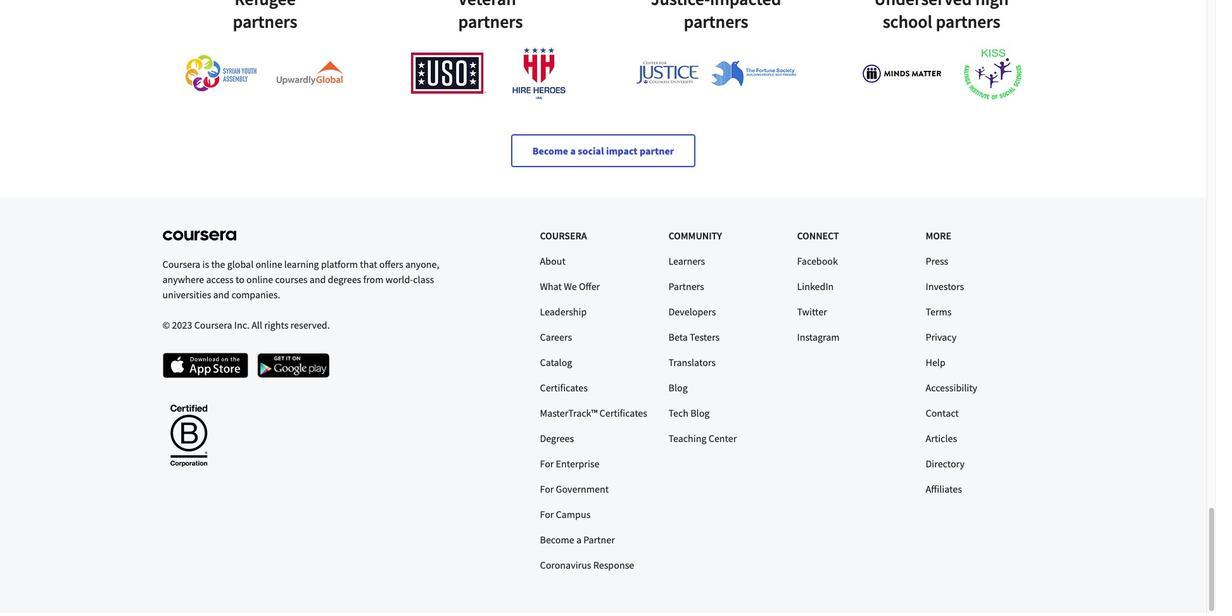 Task type: vqa. For each thing, say whether or not it's contained in the screenshot.
accessibility Link
yes



Task type: describe. For each thing, give the bounding box(es) containing it.
terms
[[926, 306, 952, 318]]

0 vertical spatial and
[[310, 273, 326, 286]]

catalog
[[540, 356, 572, 369]]

beta testers link
[[669, 331, 720, 344]]

center
[[709, 432, 737, 445]]

community
[[669, 230, 722, 242]]

for government
[[540, 483, 609, 496]]

press link
[[926, 255, 949, 268]]

a for partner
[[576, 534, 582, 546]]

help link
[[926, 356, 946, 369]]

0 vertical spatial online
[[256, 258, 282, 271]]

coursera image
[[163, 228, 236, 243]]

blog link
[[669, 382, 688, 394]]

partner
[[584, 534, 615, 546]]

school
[[883, 10, 933, 33]]

0 horizontal spatial certificates
[[540, 382, 588, 394]]

degrees link
[[540, 432, 574, 445]]

a for social
[[570, 145, 576, 157]]

beta
[[669, 331, 688, 344]]

for for for enterprise
[[540, 458, 554, 470]]

about
[[540, 255, 566, 268]]

for enterprise link
[[540, 458, 600, 470]]

offers
[[379, 258, 403, 271]]

instagram
[[797, 331, 840, 344]]

inc.
[[234, 319, 250, 332]]

contact link
[[926, 407, 959, 420]]

partners for justice partners image
[[684, 10, 749, 33]]

learners
[[669, 255, 705, 268]]

for government link
[[540, 483, 609, 496]]

social
[[578, 145, 604, 157]]

2023
[[172, 319, 192, 332]]

campus
[[556, 508, 591, 521]]

world-
[[386, 273, 413, 286]]

teaching center
[[669, 432, 737, 445]]

partners
[[669, 280, 704, 293]]

1 horizontal spatial blog
[[691, 407, 710, 420]]

coronavirus
[[540, 559, 591, 572]]

what we offer
[[540, 280, 600, 293]]

tech
[[669, 407, 689, 420]]

developers link
[[669, 306, 716, 318]]

certificates link
[[540, 382, 588, 394]]

courses
[[275, 273, 308, 286]]

degrees
[[328, 273, 361, 286]]

for for for campus
[[540, 508, 554, 521]]

coursera inside "coursera is the global online learning platform that offers anyone, anywhere access to online courses and degrees from world-class universities and companies."
[[163, 258, 200, 271]]

become a social impact partner link
[[511, 135, 696, 167]]

become a partner link
[[540, 534, 615, 546]]

what we offer link
[[540, 280, 600, 293]]

translators link
[[669, 356, 716, 369]]

mastertrack™
[[540, 407, 598, 420]]

is
[[202, 258, 209, 271]]

contact
[[926, 407, 959, 420]]

more
[[926, 230, 952, 242]]

become for become a partner
[[540, 534, 574, 546]]

teaching
[[669, 432, 707, 445]]

accessibility
[[926, 382, 978, 394]]

become for become a social impact partner
[[533, 145, 568, 157]]

leadership
[[540, 306, 587, 318]]

become a social impact partner
[[533, 145, 674, 157]]

access
[[206, 273, 234, 286]]

help
[[926, 356, 946, 369]]

affiliates
[[926, 483, 962, 496]]

beta testers
[[669, 331, 720, 344]]

coronavirus response
[[540, 559, 634, 572]]

universities
[[163, 288, 211, 301]]

mastertrack™ certificates link
[[540, 407, 647, 420]]

from
[[363, 273, 384, 286]]

become a social impact partner button
[[511, 135, 696, 167]]

government
[[556, 483, 609, 496]]

learning
[[284, 258, 319, 271]]

we
[[564, 280, 577, 293]]

the
[[211, 258, 225, 271]]

0 vertical spatial blog
[[669, 382, 688, 394]]

© 2023 coursera inc. all rights reserved.
[[163, 319, 330, 332]]

that
[[360, 258, 377, 271]]

download on the app store image
[[163, 353, 248, 378]]

impact
[[606, 145, 638, 157]]

press
[[926, 255, 949, 268]]

certified b corporation image
[[163, 397, 214, 473]]

linkedin link
[[797, 280, 834, 293]]



Task type: locate. For each thing, give the bounding box(es) containing it.
for up for campus link
[[540, 483, 554, 496]]

teaching center link
[[669, 432, 737, 445]]

2 partners from the left
[[458, 10, 523, 33]]

school partners image
[[862, 33, 1022, 114]]

affiliates link
[[926, 483, 962, 496]]

leadership link
[[540, 306, 587, 318]]

become
[[533, 145, 568, 157], [540, 534, 574, 546]]

4 partners from the left
[[936, 10, 1001, 33]]

partners for the 'refugee partners' image
[[233, 10, 297, 33]]

developers
[[669, 306, 716, 318]]

careers
[[540, 331, 572, 344]]

1 partners from the left
[[233, 10, 297, 33]]

coursera left inc.
[[194, 319, 232, 332]]

rights
[[264, 319, 289, 332]]

accessibility link
[[926, 382, 978, 394]]

anyone,
[[405, 258, 439, 271]]

twitter
[[797, 306, 827, 318]]

to
[[236, 273, 244, 286]]

careers link
[[540, 331, 572, 344]]

certificates
[[540, 382, 588, 394], [600, 407, 647, 420]]

1 for from the top
[[540, 458, 554, 470]]

a left partner
[[576, 534, 582, 546]]

0 vertical spatial become
[[533, 145, 568, 157]]

connect
[[797, 230, 839, 242]]

privacy
[[926, 331, 957, 344]]

0 vertical spatial coursera
[[163, 258, 200, 271]]

2 for from the top
[[540, 483, 554, 496]]

twitter link
[[797, 306, 827, 318]]

1 vertical spatial certificates
[[600, 407, 647, 420]]

linkedin
[[797, 280, 834, 293]]

privacy link
[[926, 331, 957, 344]]

articles link
[[926, 432, 957, 445]]

1 vertical spatial online
[[246, 273, 273, 286]]

partners
[[233, 10, 297, 33], [458, 10, 523, 33], [684, 10, 749, 33], [936, 10, 1001, 33]]

for for for government
[[540, 483, 554, 496]]

translators
[[669, 356, 716, 369]]

become left social
[[533, 145, 568, 157]]

0 vertical spatial for
[[540, 458, 554, 470]]

all
[[252, 319, 262, 332]]

online up courses
[[256, 258, 282, 271]]

3 partners from the left
[[684, 10, 749, 33]]

for down degrees
[[540, 458, 554, 470]]

certificates right mastertrack™
[[600, 407, 647, 420]]

coronavirus response link
[[540, 559, 634, 572]]

directory link
[[926, 458, 965, 470]]

blog up tech
[[669, 382, 688, 394]]

testers
[[690, 331, 720, 344]]

refugee partners image
[[185, 33, 345, 114]]

for left 'campus'
[[540, 508, 554, 521]]

become down for campus link
[[540, 534, 574, 546]]

terms link
[[926, 306, 952, 318]]

justice partners image
[[636, 33, 796, 114]]

1 vertical spatial coursera
[[194, 319, 232, 332]]

enterprise
[[556, 458, 600, 470]]

what
[[540, 280, 562, 293]]

response
[[593, 559, 634, 572]]

school partners
[[883, 10, 1001, 33]]

reserved.
[[291, 319, 330, 332]]

and down access
[[213, 288, 230, 301]]

1 vertical spatial for
[[540, 483, 554, 496]]

for campus link
[[540, 508, 591, 521]]

about link
[[540, 255, 566, 268]]

3 for from the top
[[540, 508, 554, 521]]

0 vertical spatial a
[[570, 145, 576, 157]]

coursera up the anywhere
[[163, 258, 200, 271]]

and down learning
[[310, 273, 326, 286]]

1 vertical spatial and
[[213, 288, 230, 301]]

a
[[570, 145, 576, 157], [576, 534, 582, 546]]

directory
[[926, 458, 965, 470]]

and
[[310, 273, 326, 286], [213, 288, 230, 301]]

global
[[227, 258, 254, 271]]

veteran partners image
[[411, 33, 571, 114]]

1 vertical spatial become
[[540, 534, 574, 546]]

become inside become a social impact partner button
[[533, 145, 568, 157]]

learners link
[[669, 255, 705, 268]]

blog right tech
[[691, 407, 710, 420]]

for enterprise
[[540, 458, 600, 470]]

class
[[413, 273, 434, 286]]

platform
[[321, 258, 358, 271]]

anywhere
[[163, 273, 204, 286]]

a inside button
[[570, 145, 576, 157]]

0 horizontal spatial blog
[[669, 382, 688, 394]]

1 horizontal spatial certificates
[[600, 407, 647, 420]]

0 vertical spatial certificates
[[540, 382, 588, 394]]

articles
[[926, 432, 957, 445]]

facebook link
[[797, 255, 838, 268]]

a left social
[[570, 145, 576, 157]]

investors link
[[926, 280, 964, 293]]

0 horizontal spatial and
[[213, 288, 230, 301]]

for campus
[[540, 508, 591, 521]]

offer
[[579, 280, 600, 293]]

instagram link
[[797, 331, 840, 344]]

facebook
[[797, 255, 838, 268]]

1 horizontal spatial and
[[310, 273, 326, 286]]

coursera
[[163, 258, 200, 271], [194, 319, 232, 332]]

tech blog
[[669, 407, 710, 420]]

certificates up mastertrack™
[[540, 382, 588, 394]]

0 horizontal spatial a
[[570, 145, 576, 157]]

investors
[[926, 280, 964, 293]]

1 vertical spatial a
[[576, 534, 582, 546]]

online up companies.
[[246, 273, 273, 286]]

1 horizontal spatial a
[[576, 534, 582, 546]]

coursera is the global online learning platform that offers anyone, anywhere access to online courses and degrees from world-class universities and companies.
[[163, 258, 439, 301]]

degrees
[[540, 432, 574, 445]]

for
[[540, 458, 554, 470], [540, 483, 554, 496], [540, 508, 554, 521]]

tech blog link
[[669, 407, 710, 420]]

partners link
[[669, 280, 704, 293]]

become a partner
[[540, 534, 615, 546]]

2 vertical spatial for
[[540, 508, 554, 521]]

©
[[163, 319, 170, 332]]

partners for veteran partners image
[[458, 10, 523, 33]]

1 vertical spatial blog
[[691, 407, 710, 420]]

get it on google play image
[[257, 353, 330, 378]]



